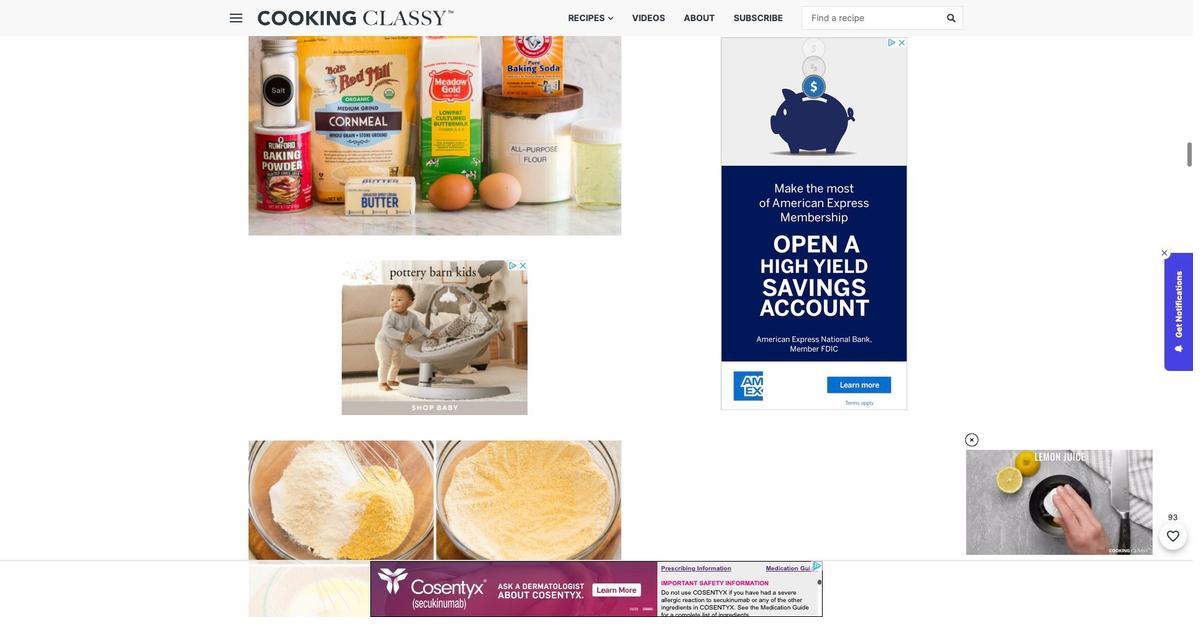Task type: describe. For each thing, give the bounding box(es) containing it.
Find a recipe text field
[[803, 7, 940, 29]]

southern cornbread recipe ingredients. image
[[249, 0, 622, 236]]



Task type: locate. For each thing, give the bounding box(es) containing it.
making cornbread batter. image
[[249, 441, 622, 617]]

advertisement element
[[721, 37, 908, 410], [342, 261, 529, 416], [371, 561, 823, 617]]

video player application
[[967, 450, 1153, 555]]

cooking classy image
[[258, 11, 454, 25]]



Task type: vqa. For each thing, say whether or not it's contained in the screenshot.
Video Player Application
yes



